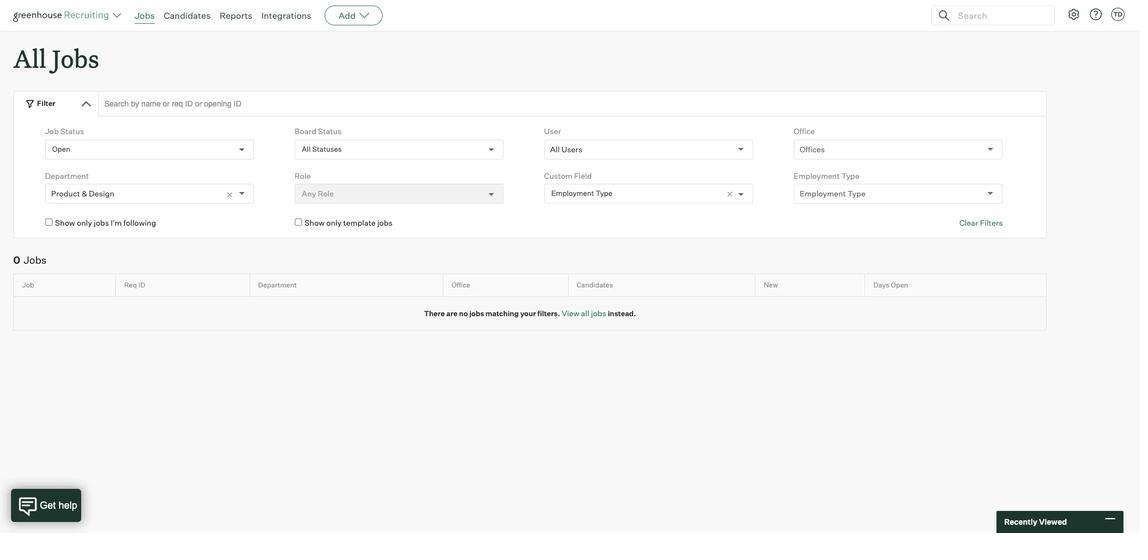 Task type: describe. For each thing, give the bounding box(es) containing it.
td
[[1114, 10, 1123, 18]]

filters.
[[538, 309, 561, 318]]

td button
[[1112, 8, 1125, 21]]

show for show only jobs i'm following
[[55, 218, 75, 228]]

1 horizontal spatial office
[[794, 127, 815, 136]]

recently
[[1005, 518, 1038, 527]]

Search by name or req ID or opening ID text field
[[98, 91, 1047, 117]]

job status
[[45, 127, 84, 136]]

filters
[[981, 218, 1004, 228]]

jobs for 0 jobs
[[24, 254, 47, 266]]

0
[[13, 254, 20, 266]]

only for template
[[327, 218, 342, 228]]

jobs right the all at the bottom of page
[[591, 309, 607, 318]]

jobs link
[[135, 10, 155, 21]]

board status
[[295, 127, 342, 136]]

1 vertical spatial open
[[892, 281, 909, 290]]

job for job status
[[45, 127, 59, 136]]

0 horizontal spatial open
[[52, 145, 70, 154]]

clear
[[960, 218, 979, 228]]

i'm
[[111, 218, 122, 228]]

candidates link
[[164, 10, 211, 21]]

are
[[447, 309, 458, 318]]

2 horizontal spatial jobs
[[135, 10, 155, 21]]

req
[[124, 281, 137, 290]]

&
[[82, 189, 87, 198]]

all users
[[551, 145, 583, 154]]

template
[[344, 218, 376, 228]]

all statuses
[[302, 145, 342, 154]]

0 vertical spatial department
[[45, 171, 89, 180]]

1 horizontal spatial candidates
[[577, 281, 613, 290]]

custom field
[[545, 171, 592, 180]]

all
[[581, 309, 590, 318]]

clear value image
[[226, 191, 234, 199]]

req id
[[124, 281, 145, 290]]

user
[[545, 127, 562, 136]]

all for all jobs
[[13, 42, 46, 75]]

days
[[874, 281, 890, 290]]

jobs inside there are no jobs matching your filters. view all jobs instead.
[[470, 309, 484, 318]]

clear filters
[[960, 218, 1004, 228]]

view all jobs link
[[562, 309, 607, 318]]

status for job status
[[60, 127, 84, 136]]

jobs left i'm
[[94, 218, 109, 228]]

there are no jobs matching your filters. view all jobs instead.
[[424, 309, 637, 318]]

greenhouse recruiting image
[[13, 9, 113, 22]]

recently viewed
[[1005, 518, 1068, 527]]

statuses
[[312, 145, 342, 154]]

jobs right template at the top left of page
[[378, 218, 393, 228]]



Task type: locate. For each thing, give the bounding box(es) containing it.
department
[[45, 171, 89, 180], [258, 281, 297, 290]]

only for jobs
[[77, 218, 92, 228]]

design
[[89, 189, 114, 198]]

0 vertical spatial open
[[52, 145, 70, 154]]

only down &
[[77, 218, 92, 228]]

Show only template jobs checkbox
[[295, 219, 302, 226]]

add
[[339, 10, 356, 21]]

Show only jobs I'm following checkbox
[[45, 219, 52, 226]]

view
[[562, 309, 580, 318]]

office up no
[[452, 281, 470, 290]]

office up offices
[[794, 127, 815, 136]]

users
[[562, 145, 583, 154]]

jobs
[[135, 10, 155, 21], [52, 42, 99, 75], [24, 254, 47, 266]]

1 vertical spatial jobs
[[52, 42, 99, 75]]

0 horizontal spatial only
[[77, 218, 92, 228]]

1 horizontal spatial department
[[258, 281, 297, 290]]

2 only from the left
[[327, 218, 342, 228]]

1 show from the left
[[55, 218, 75, 228]]

board
[[295, 127, 317, 136]]

viewed
[[1040, 518, 1068, 527]]

all up filter
[[13, 42, 46, 75]]

all left users
[[551, 145, 560, 154]]

2 horizontal spatial all
[[551, 145, 560, 154]]

0 jobs
[[13, 254, 47, 266]]

candidates right jobs link
[[164, 10, 211, 21]]

0 horizontal spatial jobs
[[24, 254, 47, 266]]

show
[[55, 218, 75, 228], [305, 218, 325, 228]]

instead.
[[608, 309, 637, 318]]

jobs
[[94, 218, 109, 228], [378, 218, 393, 228], [591, 309, 607, 318], [470, 309, 484, 318]]

0 vertical spatial candidates
[[164, 10, 211, 21]]

no
[[459, 309, 468, 318]]

all down the board
[[302, 145, 311, 154]]

show only jobs i'm following
[[55, 218, 156, 228]]

integrations link
[[262, 10, 312, 21]]

0 horizontal spatial status
[[60, 127, 84, 136]]

open right days
[[892, 281, 909, 290]]

1 vertical spatial job
[[22, 281, 34, 290]]

0 vertical spatial office
[[794, 127, 815, 136]]

integrations
[[262, 10, 312, 21]]

1 vertical spatial candidates
[[577, 281, 613, 290]]

1 horizontal spatial show
[[305, 218, 325, 228]]

job for job
[[22, 281, 34, 290]]

role
[[295, 171, 311, 180]]

show for show only template jobs
[[305, 218, 325, 228]]

new
[[764, 281, 778, 290]]

show only template jobs
[[305, 218, 393, 228]]

1 status from the left
[[60, 127, 84, 136]]

2 vertical spatial jobs
[[24, 254, 47, 266]]

candidates
[[164, 10, 211, 21], [577, 281, 613, 290]]

id
[[138, 281, 145, 290]]

jobs down greenhouse recruiting image
[[52, 42, 99, 75]]

job down '0 jobs' on the top left of page
[[22, 281, 34, 290]]

only left template at the top left of page
[[327, 218, 342, 228]]

configure image
[[1068, 8, 1081, 21]]

0 horizontal spatial department
[[45, 171, 89, 180]]

all users option
[[551, 145, 583, 154]]

open
[[52, 145, 70, 154], [892, 281, 909, 290]]

1 only from the left
[[77, 218, 92, 228]]

your
[[521, 309, 536, 318]]

there
[[424, 309, 445, 318]]

0 horizontal spatial job
[[22, 281, 34, 290]]

0 vertical spatial jobs
[[135, 10, 155, 21]]

status for board status
[[318, 127, 342, 136]]

2 show from the left
[[305, 218, 325, 228]]

0 horizontal spatial office
[[452, 281, 470, 290]]

matching
[[486, 309, 519, 318]]

type
[[842, 171, 860, 180], [848, 189, 866, 198], [596, 189, 613, 198]]

job
[[45, 127, 59, 136], [22, 281, 34, 290]]

show right show only template jobs option
[[305, 218, 325, 228]]

job down filter
[[45, 127, 59, 136]]

jobs right 0 at the left top
[[24, 254, 47, 266]]

all
[[13, 42, 46, 75], [551, 145, 560, 154], [302, 145, 311, 154]]

1 horizontal spatial job
[[45, 127, 59, 136]]

td button
[[1110, 6, 1128, 23]]

product
[[51, 189, 80, 198]]

offices
[[800, 145, 825, 154]]

candidates up the all at the bottom of page
[[577, 281, 613, 290]]

product & design
[[51, 189, 114, 198]]

employment type
[[794, 171, 860, 180], [800, 189, 866, 198], [552, 189, 613, 198]]

days open
[[874, 281, 909, 290]]

1 horizontal spatial open
[[892, 281, 909, 290]]

status
[[60, 127, 84, 136], [318, 127, 342, 136]]

all for all users
[[551, 145, 560, 154]]

reports
[[220, 10, 253, 21]]

jobs for all jobs
[[52, 42, 99, 75]]

0 horizontal spatial candidates
[[164, 10, 211, 21]]

1 vertical spatial department
[[258, 281, 297, 290]]

0 vertical spatial job
[[45, 127, 59, 136]]

Search text field
[[956, 7, 1045, 23]]

0 horizontal spatial show
[[55, 218, 75, 228]]

product & design option
[[51, 189, 114, 198]]

clear filters link
[[960, 218, 1004, 229]]

employment
[[794, 171, 840, 180], [800, 189, 846, 198], [552, 189, 595, 198]]

0 horizontal spatial all
[[13, 42, 46, 75]]

1 horizontal spatial status
[[318, 127, 342, 136]]

open down job status
[[52, 145, 70, 154]]

office
[[794, 127, 815, 136], [452, 281, 470, 290]]

2 status from the left
[[318, 127, 342, 136]]

all jobs
[[13, 42, 99, 75]]

1 horizontal spatial all
[[302, 145, 311, 154]]

following
[[124, 218, 156, 228]]

jobs right no
[[470, 309, 484, 318]]

clear value element
[[226, 185, 239, 203]]

show right show only jobs i'm following checkbox
[[55, 218, 75, 228]]

reports link
[[220, 10, 253, 21]]

jobs left candidates link on the left
[[135, 10, 155, 21]]

add button
[[325, 6, 383, 25]]

custom
[[545, 171, 573, 180]]

filter
[[37, 99, 56, 108]]

only
[[77, 218, 92, 228], [327, 218, 342, 228]]

1 horizontal spatial jobs
[[52, 42, 99, 75]]

1 horizontal spatial only
[[327, 218, 342, 228]]

field
[[574, 171, 592, 180]]

1 vertical spatial office
[[452, 281, 470, 290]]

all for all statuses
[[302, 145, 311, 154]]



Task type: vqa. For each thing, say whether or not it's contained in the screenshot.
the top Candidates
yes



